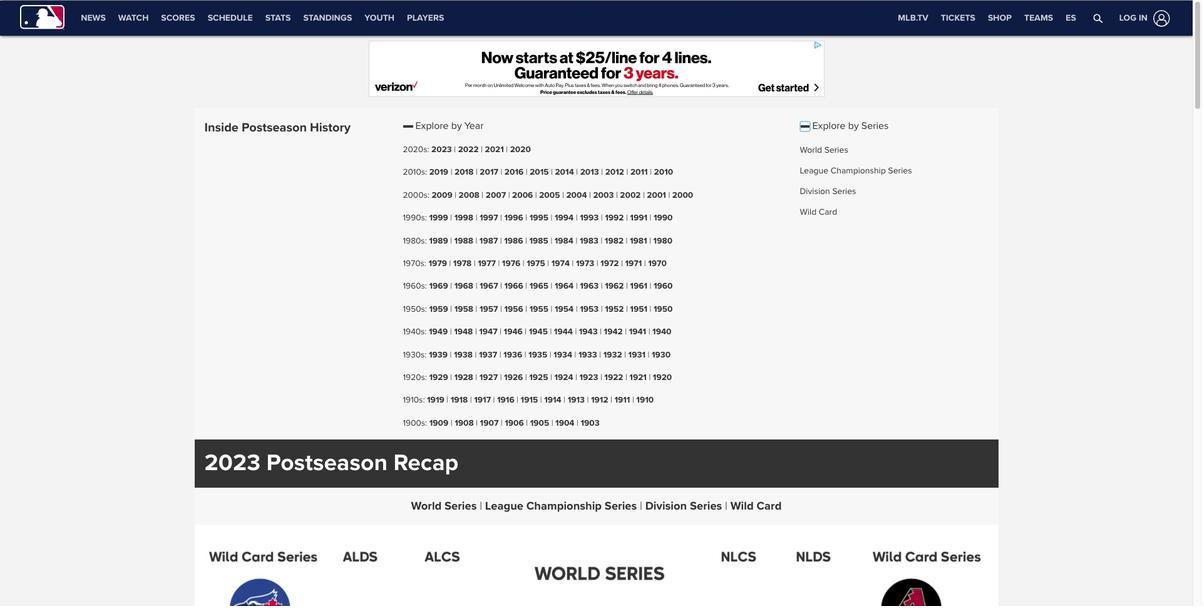 Task type: vqa. For each thing, say whether or not it's contained in the screenshot.


Task type: locate. For each thing, give the bounding box(es) containing it.
1910s: 1919 | 1918 | 1917 | 1916 | 1915 | 1914 | 1913 | 1912 | 1911 | 1910
[[403, 395, 654, 405]]

1 vertical spatial world
[[411, 499, 442, 513]]

2020s:
[[403, 144, 429, 155]]

1995 link
[[530, 212, 549, 223]]

world
[[800, 145, 822, 155], [411, 499, 442, 513]]

tertiary navigation element
[[892, 1, 1083, 36]]

1983 link
[[580, 235, 599, 246]]

1965 link
[[530, 281, 549, 291]]

0 vertical spatial world
[[800, 145, 822, 155]]

accordion contract image for explore by series
[[800, 122, 810, 132]]

schedule link
[[201, 1, 259, 36]]

2010s:
[[403, 167, 427, 177]]

1930
[[652, 349, 671, 360]]

1975
[[527, 258, 545, 269]]

0 vertical spatial card
[[819, 207, 837, 217]]

world series | league championship series | division series | wild card
[[411, 499, 782, 513]]

1 vertical spatial wild card link
[[731, 499, 782, 513]]

explore up 2023 link
[[416, 120, 449, 132]]

1908 link
[[455, 418, 474, 428]]

1990 link
[[654, 212, 673, 223]]

1906
[[505, 418, 524, 428]]

1909
[[429, 418, 449, 428]]

explore up world series at the top of the page
[[813, 120, 846, 132]]

2000s:
[[403, 190, 430, 200]]

1915
[[521, 395, 538, 405]]

1916 link
[[497, 395, 515, 405]]

world series link for division series
[[800, 145, 848, 155]]

1932 link
[[603, 349, 622, 360]]

2019 link
[[429, 167, 448, 177]]

0 vertical spatial division series link
[[800, 186, 856, 197]]

1920
[[653, 372, 672, 383]]

1 vertical spatial league
[[485, 499, 524, 513]]

1943
[[579, 326, 598, 337]]

1 vertical spatial division series link
[[645, 499, 722, 513]]

postseason for recap
[[267, 449, 388, 477]]

world series link for league championship series
[[411, 499, 477, 513]]

2007 link
[[486, 190, 506, 200]]

2012
[[605, 167, 624, 177]]

1 vertical spatial card
[[757, 499, 782, 513]]

world down the recap
[[411, 499, 442, 513]]

1910 link
[[636, 395, 654, 405]]

1973 link
[[576, 258, 594, 269]]

accordion contract image up the 2020s:
[[403, 122, 413, 132]]

series
[[862, 120, 889, 132], [825, 145, 848, 155], [888, 165, 912, 176], [833, 186, 856, 197], [445, 499, 477, 513], [605, 499, 637, 513], [690, 499, 722, 513]]

1981 link
[[630, 235, 647, 246]]

1929
[[429, 372, 448, 383]]

1988
[[454, 235, 473, 246]]

by left year on the left top of the page
[[451, 120, 462, 132]]

1 horizontal spatial wild card link
[[800, 207, 837, 217]]

secondary navigation element
[[75, 1, 450, 36]]

2000s: 2009 | 2008 | 2007 | 2006 | 2005 | 2004 | 2003 | 2002 | 2001 | 2000
[[403, 190, 693, 200]]

2023
[[432, 144, 452, 155], [204, 449, 261, 477]]

1923 link
[[580, 372, 598, 383]]

0 vertical spatial wild
[[800, 207, 817, 217]]

1 horizontal spatial by
[[848, 120, 859, 132]]

1 vertical spatial championship
[[526, 499, 602, 513]]

league
[[800, 165, 829, 176], [485, 499, 524, 513]]

1 horizontal spatial division
[[800, 186, 830, 197]]

1992
[[605, 212, 624, 223]]

1974 link
[[552, 258, 570, 269]]

world series link down the recap
[[411, 499, 477, 513]]

league championship series link
[[800, 165, 912, 176], [485, 499, 637, 513]]

2 explore from the left
[[813, 120, 846, 132]]

1 horizontal spatial league championship series link
[[800, 165, 912, 176]]

0 vertical spatial championship
[[831, 165, 886, 176]]

2020s: 2023 | 2022 | 2021 | 2020
[[403, 144, 531, 155]]

world for world series | league championship series | division series | wild card
[[411, 499, 442, 513]]

schedule
[[208, 13, 253, 23]]

2 accordion contract image from the left
[[800, 122, 810, 132]]

tickets link
[[935, 1, 982, 36]]

1 explore from the left
[[416, 120, 449, 132]]

2007
[[486, 190, 506, 200]]

1 horizontal spatial world
[[800, 145, 822, 155]]

1 horizontal spatial accordion contract image
[[800, 122, 810, 132]]

1994
[[555, 212, 574, 223]]

0 horizontal spatial league championship series link
[[485, 499, 637, 513]]

explore for explore by year
[[416, 120, 449, 132]]

news
[[81, 13, 106, 23]]

0 horizontal spatial wild
[[731, 499, 754, 513]]

0 horizontal spatial explore
[[416, 120, 449, 132]]

0 horizontal spatial accordion contract image
[[403, 122, 413, 132]]

1988 link
[[454, 235, 473, 246]]

1 accordion contract image from the left
[[403, 122, 413, 132]]

wild card link
[[800, 207, 837, 217], [731, 499, 782, 513]]

1 by from the left
[[451, 120, 462, 132]]

1935 link
[[529, 349, 547, 360]]

1924 link
[[554, 372, 573, 383]]

accordion contract image
[[403, 122, 413, 132], [800, 122, 810, 132]]

2001
[[647, 190, 666, 200]]

world up division series
[[800, 145, 822, 155]]

0 horizontal spatial world
[[411, 499, 442, 513]]

1986 link
[[504, 235, 523, 246]]

0 horizontal spatial card
[[757, 499, 782, 513]]

1960s: 1969 | 1968 | 1967 | 1966 | 1965 | 1964 | 1963 | 1962 | 1961 | 1960
[[403, 281, 673, 291]]

2016
[[505, 167, 524, 177]]

1917
[[474, 395, 491, 405]]

0 horizontal spatial wild card link
[[731, 499, 782, 513]]

1950
[[654, 304, 673, 314]]

1935
[[529, 349, 547, 360]]

0 horizontal spatial division series link
[[645, 499, 722, 513]]

1 horizontal spatial division series link
[[800, 186, 856, 197]]

advertisement element
[[369, 41, 824, 97]]

1976
[[502, 258, 521, 269]]

2010
[[654, 167, 673, 177]]

2013 link
[[580, 167, 599, 177]]

1 vertical spatial world series link
[[411, 499, 477, 513]]

teams link
[[1018, 1, 1060, 36]]

2 by from the left
[[848, 120, 859, 132]]

shop
[[988, 13, 1012, 23]]

by up world series at the top of the page
[[848, 120, 859, 132]]

1 horizontal spatial world series link
[[800, 145, 848, 155]]

1921
[[630, 372, 647, 383]]

1 vertical spatial wild
[[731, 499, 754, 513]]

0 vertical spatial world series link
[[800, 145, 848, 155]]

0 horizontal spatial world series link
[[411, 499, 477, 513]]

1904 link
[[556, 418, 575, 428]]

2019
[[429, 167, 448, 177]]

1975 link
[[527, 258, 545, 269]]

1924
[[554, 372, 573, 383]]

1934
[[554, 349, 572, 360]]

0 vertical spatial postseason
[[242, 120, 307, 135]]

explore for explore by series
[[813, 120, 846, 132]]

1970
[[648, 258, 667, 269]]

1 vertical spatial league championship series link
[[485, 499, 637, 513]]

1964
[[555, 281, 574, 291]]

1946
[[504, 326, 523, 337]]

world for world series
[[800, 145, 822, 155]]

search image
[[1093, 13, 1103, 23]]

0 vertical spatial 2023
[[432, 144, 452, 155]]

1 horizontal spatial 2023
[[432, 144, 452, 155]]

1980 link
[[654, 235, 673, 246]]

1979
[[429, 258, 447, 269]]

news link
[[75, 1, 112, 36]]

1 vertical spatial 2023
[[204, 449, 261, 477]]

1962 link
[[605, 281, 624, 291]]

2004 link
[[566, 190, 587, 200]]

1920s:
[[403, 372, 427, 383]]

1994 link
[[555, 212, 574, 223]]

1 horizontal spatial championship
[[831, 165, 886, 176]]

1940s: 1949 | 1948 | 1947 | 1946 | 1945 | 1944 | 1943 | 1942 | 1941 | 1940
[[403, 326, 672, 337]]

1912
[[591, 395, 608, 405]]

0 horizontal spatial by
[[451, 120, 462, 132]]

1934 link
[[554, 349, 572, 360]]

2023 postseason recap
[[204, 449, 459, 477]]

1 horizontal spatial explore
[[813, 120, 846, 132]]

1 vertical spatial division
[[645, 499, 687, 513]]

1 vertical spatial postseason
[[267, 449, 388, 477]]

1936
[[504, 349, 522, 360]]

recap
[[394, 449, 459, 477]]

1987 link
[[480, 235, 498, 246]]

1950s: 1959 | 1958 | 1957 | 1956 | 1955 | 1954 | 1953 | 1952 | 1951 | 1950
[[403, 304, 673, 314]]

1933 link
[[579, 349, 597, 360]]

1952 link
[[605, 304, 624, 314]]

players link
[[401, 1, 450, 36]]

accordion contract image up world series at the top of the page
[[800, 122, 810, 132]]

accordion contract image for explore by year
[[403, 122, 413, 132]]

1990s:
[[403, 212, 427, 223]]

1964 link
[[555, 281, 574, 291]]

world series link down explore by series
[[800, 145, 848, 155]]

0 vertical spatial league
[[800, 165, 829, 176]]



Task type: describe. For each thing, give the bounding box(es) containing it.
2017 link
[[480, 167, 498, 177]]

1953
[[580, 304, 599, 314]]

1930s:
[[403, 349, 427, 360]]

1960s:
[[403, 281, 427, 291]]

1978 link
[[453, 258, 472, 269]]

1952
[[605, 304, 624, 314]]

1998
[[454, 212, 474, 223]]

1909 link
[[429, 418, 449, 428]]

1 horizontal spatial card
[[819, 207, 837, 217]]

1947 link
[[479, 326, 498, 337]]

1927
[[480, 372, 498, 383]]

1942 link
[[604, 326, 623, 337]]

tickets
[[941, 13, 976, 23]]

standings link
[[297, 1, 358, 36]]

0 horizontal spatial championship
[[526, 499, 602, 513]]

0 horizontal spatial division
[[645, 499, 687, 513]]

1925 link
[[529, 372, 548, 383]]

es link
[[1060, 1, 1083, 36]]

1999 link
[[429, 212, 448, 223]]

0 horizontal spatial 2023
[[204, 449, 261, 477]]

shop link
[[982, 1, 1018, 36]]

1960
[[654, 281, 673, 291]]

by for series
[[848, 120, 859, 132]]

2002 link
[[620, 190, 641, 200]]

1985
[[529, 235, 549, 246]]

log in button
[[1112, 7, 1173, 29]]

1921 link
[[630, 372, 647, 383]]

0 vertical spatial wild card link
[[800, 207, 837, 217]]

1949 link
[[429, 326, 448, 337]]

1938 link
[[454, 349, 473, 360]]

1967 link
[[480, 281, 498, 291]]

1963
[[580, 281, 599, 291]]

postseason history link
[[242, 120, 351, 135]]

1 horizontal spatial wild
[[800, 207, 817, 217]]

1967
[[480, 281, 498, 291]]

0 horizontal spatial league
[[485, 499, 524, 513]]

inside
[[204, 120, 239, 135]]

1919 link
[[427, 395, 444, 405]]

wild card
[[800, 207, 837, 217]]

watch link
[[112, 1, 155, 36]]

2010 link
[[654, 167, 673, 177]]

1918
[[451, 395, 468, 405]]

2018 link
[[455, 167, 474, 177]]

1940s:
[[403, 326, 427, 337]]

2020
[[510, 144, 531, 155]]

1969 link
[[429, 281, 448, 291]]

2005
[[539, 190, 560, 200]]

by for year
[[451, 120, 462, 132]]

2021
[[485, 144, 504, 155]]

2015 link
[[530, 167, 549, 177]]

1930s: 1939 | 1938 | 1937 | 1936 | 1935 | 1934 | 1933 | 1932 | 1931 | 1930
[[403, 349, 671, 360]]

1919
[[427, 395, 444, 405]]

postseason for history
[[242, 120, 307, 135]]

1914
[[544, 395, 562, 405]]

2006 link
[[512, 190, 533, 200]]

1971 link
[[625, 258, 642, 269]]

1900s:
[[403, 418, 427, 428]]

1978
[[453, 258, 472, 269]]

history
[[310, 120, 351, 135]]

1926
[[504, 372, 523, 383]]

0 vertical spatial league championship series link
[[800, 165, 912, 176]]

1937 link
[[479, 349, 497, 360]]

teams
[[1025, 13, 1053, 23]]

1970 link
[[648, 258, 667, 269]]

1990
[[654, 212, 673, 223]]

1971
[[625, 258, 642, 269]]

2009
[[432, 190, 453, 200]]

1917 link
[[474, 395, 491, 405]]

1962
[[605, 281, 624, 291]]

1987
[[480, 235, 498, 246]]

2015
[[530, 167, 549, 177]]

1961
[[630, 281, 648, 291]]

es
[[1066, 13, 1076, 23]]

0 vertical spatial division
[[800, 186, 830, 197]]

1922
[[605, 372, 623, 383]]

2021 link
[[485, 144, 504, 155]]

1928
[[454, 372, 473, 383]]

world series
[[800, 145, 848, 155]]

1977 link
[[478, 258, 496, 269]]

1977
[[478, 258, 496, 269]]

2004
[[566, 190, 587, 200]]

2022 link
[[458, 144, 479, 155]]

1980s:
[[403, 235, 427, 246]]

1948 link
[[454, 326, 473, 337]]

stats link
[[259, 1, 297, 36]]

1910
[[636, 395, 654, 405]]

1981
[[630, 235, 647, 246]]

top navigation element
[[0, 1, 1193, 36]]

1980
[[654, 235, 673, 246]]

1931 link
[[628, 349, 646, 360]]

1 horizontal spatial league
[[800, 165, 829, 176]]

1997
[[480, 212, 498, 223]]

major league baseball image
[[20, 5, 65, 30]]

1992 link
[[605, 212, 624, 223]]

1944 link
[[554, 326, 575, 337]]

1940 link
[[653, 326, 672, 337]]

1945 link
[[529, 326, 548, 337]]

2003 link
[[593, 190, 614, 200]]



